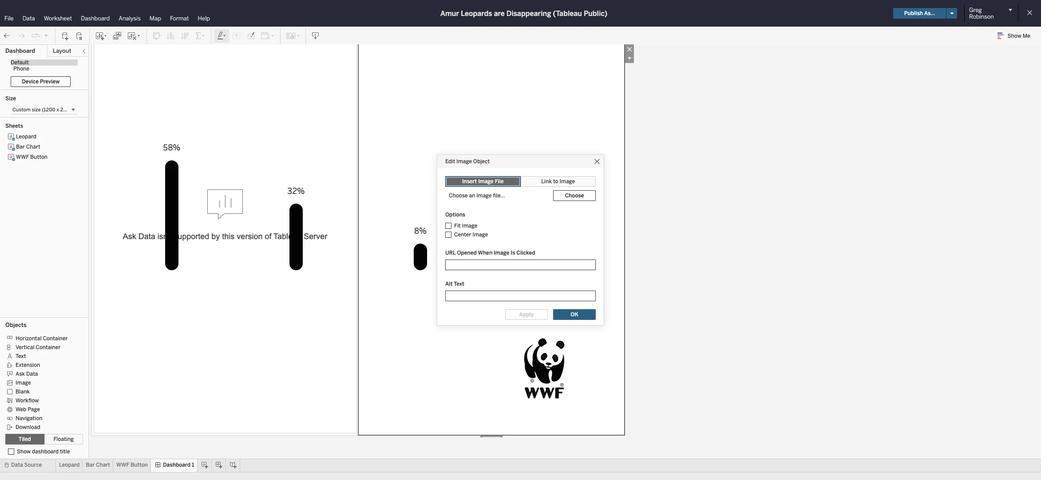 Task type: describe. For each thing, give the bounding box(es) containing it.
clear sheet image
[[127, 31, 141, 40]]

phone
[[13, 66, 29, 72]]

device preview
[[22, 79, 60, 85]]

clicked
[[517, 250, 536, 256]]

as...
[[925, 10, 936, 16]]

are
[[494, 9, 505, 18]]

data for data source
[[11, 462, 23, 469]]

image right center
[[473, 232, 488, 238]]

choose an image file...
[[449, 193, 505, 199]]

edit image object dialog
[[438, 155, 604, 326]]

public)
[[584, 9, 608, 18]]

device preview button
[[11, 76, 71, 87]]

preview
[[40, 79, 60, 85]]

0 vertical spatial chart
[[26, 144, 40, 150]]

vertical container option
[[5, 343, 77, 352]]

link
[[542, 179, 552, 185]]

robinson
[[970, 13, 995, 20]]

objects list box
[[5, 331, 83, 432]]

apply
[[520, 312, 534, 318]]

is
[[511, 250, 515, 256]]

1 horizontal spatial replay animation image
[[44, 33, 49, 38]]

insert
[[462, 179, 477, 185]]

data for data
[[23, 15, 35, 22]]

url
[[446, 250, 456, 256]]

show me
[[1008, 33, 1031, 39]]

list box containing leopard
[[5, 132, 83, 315]]

show me button
[[994, 29, 1039, 43]]

horizontal container option
[[5, 334, 77, 343]]

floating
[[54, 437, 74, 443]]

format
[[170, 15, 189, 22]]

fit image center image
[[454, 223, 488, 238]]

greg
[[970, 7, 982, 13]]

container for horizontal container
[[43, 336, 68, 342]]

disappearing
[[507, 9, 552, 18]]

highlight image
[[217, 31, 227, 40]]

url opened when image is clicked
[[446, 250, 536, 256]]

image inside image "option"
[[16, 380, 31, 386]]

custom size (1200 x 2000)
[[12, 107, 75, 113]]

tiled
[[19, 437, 31, 443]]

URL Opened When Image Is Clicked text field
[[446, 260, 596, 271]]

choose for choose an image file...
[[449, 193, 468, 199]]

text inside edit image object dialog
[[454, 281, 465, 287]]

image
[[477, 193, 492, 199]]

file...
[[493, 193, 505, 199]]

show for show me
[[1008, 33, 1022, 39]]

vertical
[[16, 345, 34, 351]]

(tableau
[[553, 9, 582, 18]]

container for vertical container
[[36, 345, 61, 351]]

text option
[[5, 352, 77, 361]]

insert image file
[[462, 179, 504, 185]]

download image
[[311, 31, 320, 40]]

data source
[[11, 462, 42, 469]]

1 horizontal spatial bar chart
[[86, 462, 110, 469]]

default
[[11, 60, 29, 66]]

workflow option
[[5, 396, 77, 405]]

web page option
[[5, 405, 77, 414]]

web
[[16, 407, 26, 413]]

horizontal container
[[16, 336, 68, 342]]

file or link toggle option group
[[446, 176, 596, 187]]

amur leopards are disappearing (tableau public)
[[441, 9, 608, 18]]

amur
[[441, 9, 459, 18]]

vertical container
[[16, 345, 61, 351]]

ask data option
[[5, 370, 77, 378]]

navigation
[[16, 416, 42, 422]]

ask data
[[16, 371, 38, 378]]

Alt Text text field
[[446, 291, 596, 302]]

show dashboard title
[[17, 449, 70, 455]]

0 vertical spatial wwf
[[16, 154, 29, 160]]

default phone
[[11, 60, 29, 72]]

1
[[192, 462, 194, 469]]

opened
[[457, 250, 477, 256]]

blank option
[[5, 387, 77, 396]]

greg robinson
[[970, 7, 995, 20]]

collapse image
[[81, 48, 87, 54]]

0 horizontal spatial bar chart
[[16, 144, 40, 150]]

file inside file or link toggle option group
[[495, 179, 504, 185]]

1 horizontal spatial button
[[131, 462, 148, 469]]

1 vertical spatial bar
[[86, 462, 95, 469]]

publish as...
[[905, 10, 936, 16]]

dashboard
[[32, 449, 59, 455]]

dashboard 1
[[163, 462, 194, 469]]

(1200
[[42, 107, 55, 113]]

bar inside list box
[[16, 144, 25, 150]]

image right 'to'
[[560, 179, 575, 185]]



Task type: vqa. For each thing, say whether or not it's contained in the screenshot.
the bottommost Data
yes



Task type: locate. For each thing, give the bounding box(es) containing it.
text down "vertical"
[[16, 354, 26, 360]]

0 horizontal spatial leopard
[[16, 134, 36, 140]]

undo image
[[3, 31, 12, 40]]

sort descending image
[[181, 31, 190, 40]]

alt
[[446, 281, 453, 287]]

0 horizontal spatial chart
[[26, 144, 40, 150]]

0 vertical spatial leopard
[[16, 134, 36, 140]]

bar
[[16, 144, 25, 150], [86, 462, 95, 469]]

replay animation image left 'new data source' icon
[[44, 33, 49, 38]]

1 horizontal spatial chart
[[96, 462, 110, 469]]

publish
[[905, 10, 924, 16]]

sort ascending image
[[167, 31, 175, 40]]

dashboard
[[81, 15, 110, 22], [5, 48, 35, 54], [163, 462, 191, 469]]

replay animation image
[[31, 31, 40, 40], [44, 33, 49, 38]]

1 horizontal spatial leopard
[[59, 462, 80, 469]]

totals image
[[195, 31, 206, 40]]

1 horizontal spatial wwf
[[116, 462, 129, 469]]

container inside the horizontal container 'option'
[[43, 336, 68, 342]]

pause auto updates image
[[75, 31, 84, 40]]

container up the vertical container option
[[43, 336, 68, 342]]

image
[[457, 159, 472, 165], [478, 179, 494, 185], [560, 179, 575, 185], [462, 223, 478, 229], [473, 232, 488, 238], [494, 250, 510, 256], [16, 380, 31, 386]]

page
[[28, 407, 40, 413]]

show
[[1008, 33, 1022, 39], [17, 449, 31, 455]]

1 horizontal spatial show
[[1008, 33, 1022, 39]]

0 vertical spatial bar chart
[[16, 144, 40, 150]]

blank
[[16, 389, 30, 395]]

0 vertical spatial text
[[454, 281, 465, 287]]

data left source
[[11, 462, 23, 469]]

objects
[[5, 322, 27, 329]]

show/hide cards image
[[286, 31, 300, 40]]

me
[[1023, 33, 1031, 39]]

more options image
[[625, 54, 634, 63]]

1 horizontal spatial text
[[454, 281, 465, 287]]

choose inside button
[[565, 193, 584, 199]]

object
[[473, 159, 490, 165]]

new worksheet image
[[95, 31, 108, 40]]

1 vertical spatial data
[[26, 371, 38, 378]]

show left me
[[1008, 33, 1022, 39]]

container down 'horizontal container'
[[36, 345, 61, 351]]

choose for choose
[[565, 193, 584, 199]]

1 vertical spatial bar chart
[[86, 462, 110, 469]]

workflow
[[16, 398, 39, 404]]

wwf button
[[16, 154, 48, 160], [116, 462, 148, 469]]

show for show dashboard title
[[17, 449, 31, 455]]

extension option
[[5, 361, 77, 370]]

size
[[32, 107, 41, 113]]

image up blank
[[16, 380, 31, 386]]

choose
[[449, 193, 468, 199], [565, 193, 584, 199]]

data inside option
[[26, 371, 38, 378]]

wwf
[[16, 154, 29, 160], [116, 462, 129, 469]]

file
[[4, 15, 14, 22], [495, 179, 504, 185]]

image up center
[[462, 223, 478, 229]]

ok button
[[554, 310, 596, 320]]

an
[[469, 193, 475, 199]]

choose left the an
[[449, 193, 468, 199]]

image option
[[5, 378, 77, 387]]

2 vertical spatial dashboard
[[163, 462, 191, 469]]

button inside list box
[[30, 154, 48, 160]]

show labels image
[[232, 31, 241, 40]]

extension
[[16, 362, 40, 369]]

map
[[150, 15, 161, 22]]

1 horizontal spatial wwf button
[[116, 462, 148, 469]]

0 horizontal spatial text
[[16, 354, 26, 360]]

application
[[89, 0, 1041, 458]]

1 vertical spatial wwf
[[116, 462, 129, 469]]

ask
[[16, 371, 25, 378]]

layout
[[53, 48, 71, 54]]

custom
[[12, 107, 31, 113]]

alt text
[[446, 281, 465, 287]]

bar chart
[[16, 144, 40, 150], [86, 462, 110, 469]]

image right edit
[[457, 159, 472, 165]]

0 vertical spatial bar
[[16, 144, 25, 150]]

leopards
[[461, 9, 492, 18]]

duplicate image
[[113, 31, 122, 40]]

leopard down title
[[59, 462, 80, 469]]

analysis
[[119, 15, 141, 22]]

data
[[23, 15, 35, 22], [26, 371, 38, 378], [11, 462, 23, 469]]

1 vertical spatial leopard
[[59, 462, 80, 469]]

1 vertical spatial button
[[131, 462, 148, 469]]

0 vertical spatial show
[[1008, 33, 1022, 39]]

0 vertical spatial marks. press enter to open the view data window.. use arrow keys to navigate data visualization elements. image
[[132, 0, 585, 53]]

0 horizontal spatial wwf
[[16, 154, 29, 160]]

choose down the link to image
[[565, 193, 584, 199]]

data up redo icon
[[23, 15, 35, 22]]

x
[[57, 107, 59, 113]]

0 horizontal spatial choose
[[449, 193, 468, 199]]

center
[[454, 232, 472, 238]]

2 vertical spatial marks. press enter to open the view data window.. use arrow keys to navigate data visualization elements. image
[[502, 343, 589, 424]]

fit
[[454, 223, 461, 229]]

0 horizontal spatial show
[[17, 449, 31, 455]]

2 vertical spatial data
[[11, 462, 23, 469]]

options group
[[446, 222, 488, 239]]

0 vertical spatial container
[[43, 336, 68, 342]]

1 horizontal spatial bar
[[86, 462, 95, 469]]

image left is
[[494, 250, 510, 256]]

dashboard up default
[[5, 48, 35, 54]]

container inside the vertical container option
[[36, 345, 61, 351]]

publish as... button
[[894, 8, 947, 19]]

1 vertical spatial dashboard
[[5, 48, 35, 54]]

device
[[22, 79, 39, 85]]

download option
[[5, 423, 77, 432]]

file up file...
[[495, 179, 504, 185]]

swap rows and columns image
[[152, 31, 161, 40]]

0 horizontal spatial file
[[4, 15, 14, 22]]

show down tiled
[[17, 449, 31, 455]]

0 vertical spatial file
[[4, 15, 14, 22]]

fit image
[[261, 31, 275, 40]]

1 vertical spatial container
[[36, 345, 61, 351]]

navigation option
[[5, 414, 77, 423]]

0 vertical spatial wwf button
[[16, 154, 48, 160]]

0 vertical spatial dashboard
[[81, 15, 110, 22]]

list box
[[5, 132, 83, 315]]

leopard
[[16, 134, 36, 140], [59, 462, 80, 469]]

text inside option
[[16, 354, 26, 360]]

0 vertical spatial data
[[23, 15, 35, 22]]

options
[[446, 212, 466, 218]]

text
[[454, 281, 465, 287], [16, 354, 26, 360]]

sheets
[[5, 123, 23, 129]]

when
[[478, 250, 493, 256]]

0 horizontal spatial button
[[30, 154, 48, 160]]

1 vertical spatial file
[[495, 179, 504, 185]]

2 horizontal spatial dashboard
[[163, 462, 191, 469]]

size
[[5, 96, 16, 102]]

edit image object
[[446, 159, 490, 165]]

choose button
[[554, 191, 596, 201]]

help
[[198, 15, 210, 22]]

0 horizontal spatial dashboard
[[5, 48, 35, 54]]

dashboard left 1
[[163, 462, 191, 469]]

image up image
[[478, 179, 494, 185]]

link to image
[[542, 179, 575, 185]]

1 choose from the left
[[449, 193, 468, 199]]

title
[[60, 449, 70, 455]]

replay animation image right redo icon
[[31, 31, 40, 40]]

format workbook image
[[247, 31, 255, 40]]

0 horizontal spatial wwf button
[[16, 154, 48, 160]]

1 vertical spatial show
[[17, 449, 31, 455]]

data down extension
[[26, 371, 38, 378]]

source
[[24, 462, 42, 469]]

remove from dashboard image
[[625, 44, 634, 54]]

1 horizontal spatial dashboard
[[81, 15, 110, 22]]

file up "undo" icon at top left
[[4, 15, 14, 22]]

show inside button
[[1008, 33, 1022, 39]]

worksheet
[[44, 15, 72, 22]]

button
[[30, 154, 48, 160], [131, 462, 148, 469]]

1 vertical spatial chart
[[96, 462, 110, 469]]

new data source image
[[61, 31, 70, 40]]

apply button
[[506, 310, 548, 320]]

horizontal
[[16, 336, 42, 342]]

marks. press enter to open the view data window.. use arrow keys to navigate data visualization elements. image
[[132, 0, 585, 53], [110, 113, 607, 287], [502, 343, 589, 424]]

text right alt
[[454, 281, 465, 287]]

1 vertical spatial wwf button
[[116, 462, 148, 469]]

to
[[553, 179, 559, 185]]

1 horizontal spatial file
[[495, 179, 504, 185]]

redo image
[[17, 31, 26, 40]]

container
[[43, 336, 68, 342], [36, 345, 61, 351]]

2000)
[[60, 107, 75, 113]]

leopard inside list box
[[16, 134, 36, 140]]

togglestate option group
[[5, 434, 83, 445]]

dashboard up new worksheet 'icon'
[[81, 15, 110, 22]]

ok
[[571, 312, 579, 318]]

leopard down the sheets
[[16, 134, 36, 140]]

chart
[[26, 144, 40, 150], [96, 462, 110, 469]]

web page
[[16, 407, 40, 413]]

2 choose from the left
[[565, 193, 584, 199]]

0 vertical spatial button
[[30, 154, 48, 160]]

edit
[[446, 159, 455, 165]]

1 horizontal spatial choose
[[565, 193, 584, 199]]

1 vertical spatial marks. press enter to open the view data window.. use arrow keys to navigate data visualization elements. image
[[110, 113, 607, 287]]

download
[[16, 425, 40, 431]]

1 vertical spatial text
[[16, 354, 26, 360]]

0 horizontal spatial bar
[[16, 144, 25, 150]]

0 horizontal spatial replay animation image
[[31, 31, 40, 40]]



